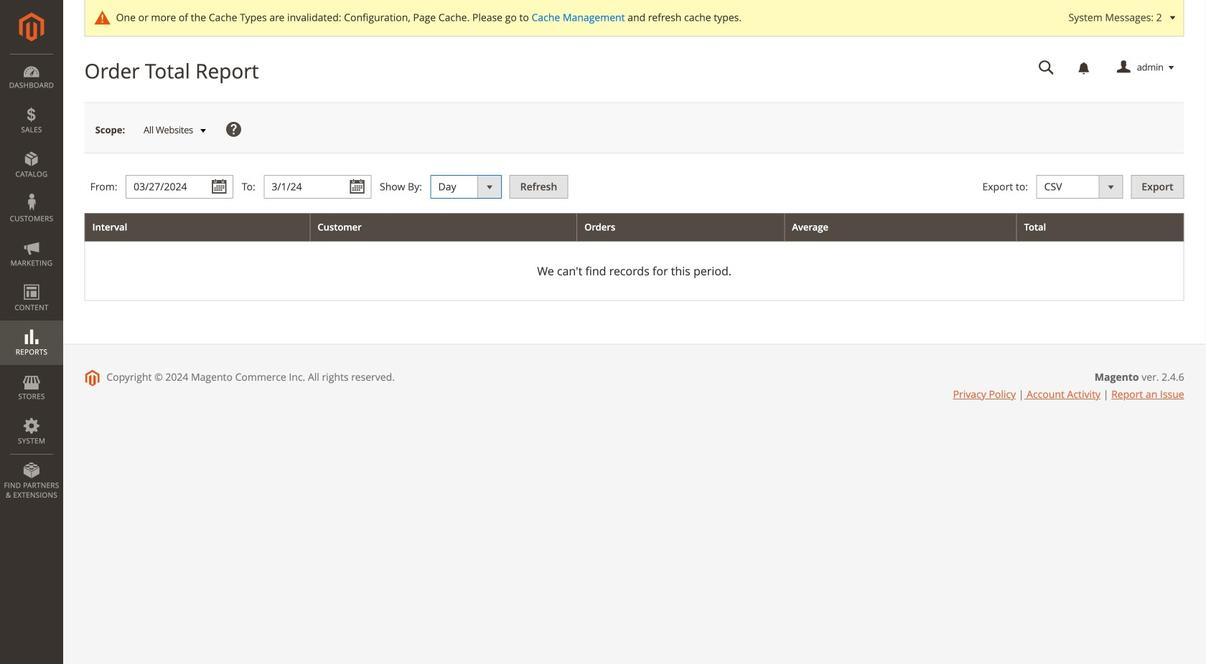 Task type: locate. For each thing, give the bounding box(es) containing it.
menu bar
[[0, 54, 63, 508]]

None text field
[[1029, 55, 1065, 80]]

magento admin panel image
[[19, 12, 44, 42]]

None text field
[[126, 175, 233, 199], [264, 175, 372, 199], [126, 175, 233, 199], [264, 175, 372, 199]]



